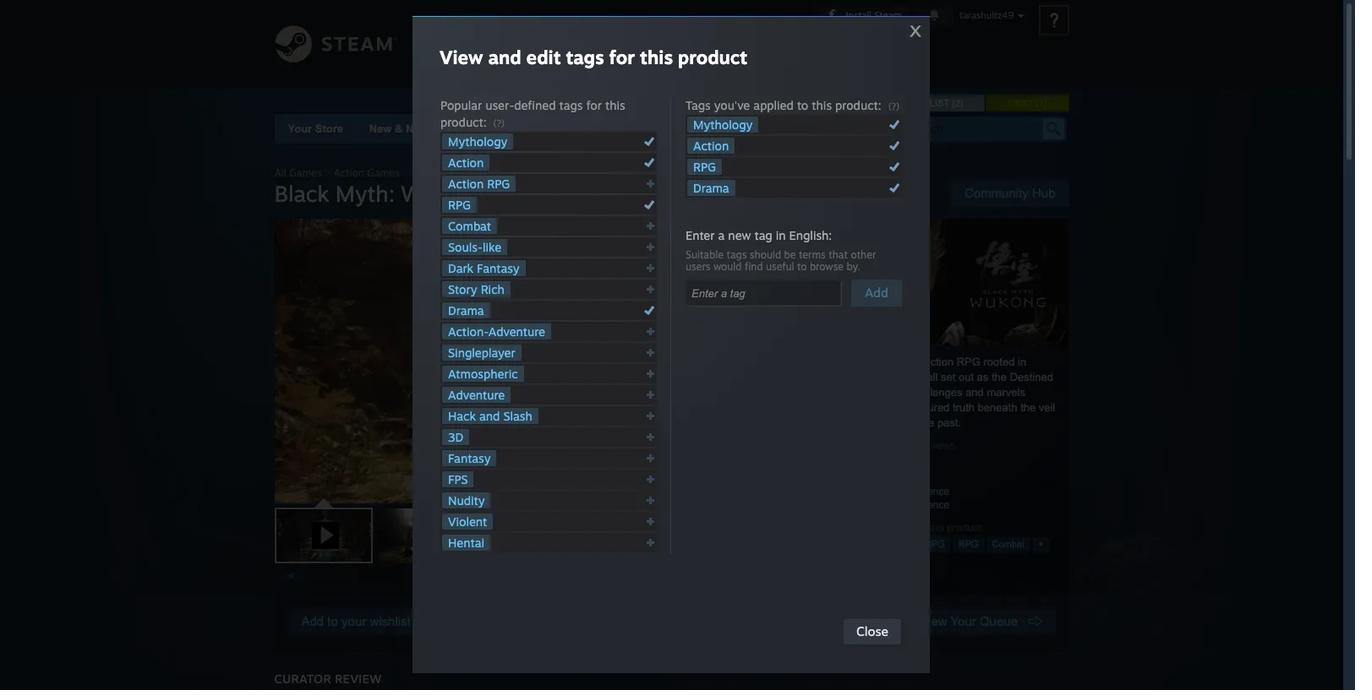 Task type: describe. For each thing, give the bounding box(es) containing it.
wukong for black myth: wukong is an action rpg rooted in chinese mythology. you shall set out as the destined one to venture into the challenges and marvels ahead, to uncover the obscured truth beneath the veil of a glorious legend from the past.
[[855, 356, 895, 369]]

hack and slash
[[448, 409, 532, 423]]

store
[[449, 36, 493, 53]]

view for view your queue
[[920, 615, 947, 629]]

community hub
[[964, 186, 1055, 200]]

like
[[483, 240, 501, 254]]

new
[[728, 228, 751, 243]]

rpg down 'categories'
[[487, 177, 510, 191]]

action-adventure link
[[442, 324, 551, 340]]

adventure link
[[442, 387, 511, 403]]

be
[[784, 249, 796, 261]]

game science game science
[[883, 486, 949, 511]]

view your queue
[[920, 615, 1028, 629]]

the down 'obscured'
[[919, 417, 934, 429]]

chinese
[[795, 371, 835, 384]]

an
[[909, 356, 921, 369]]

1 horizontal spatial rpg link
[[687, 159, 722, 175]]

1 vertical spatial tarashultz49
[[600, 36, 703, 53]]

that
[[829, 249, 848, 261]]

2 vertical spatial for
[[914, 522, 926, 534]]

0 horizontal spatial combat link
[[442, 218, 497, 234]]

1 vertical spatial popular user-defined tags for this product:
[[795, 522, 984, 534]]

you've
[[714, 98, 750, 112]]

dark
[[448, 261, 473, 276]]

venture
[[831, 386, 868, 399]]

applied
[[753, 98, 794, 112]]

cart         ( 1 )
[[1008, 98, 1047, 108]]

curator
[[274, 672, 331, 686]]

cart
[[1008, 98, 1033, 108]]

in inside black myth: wukong is an action rpg rooted in chinese mythology. you shall set out as the destined one to venture into the challenges and marvels ahead, to uncover the obscured truth beneath the veil of a glorious legend from the past.
[[1018, 356, 1026, 369]]

fantasy link
[[442, 451, 497, 467]]

combat for the rightmost combat link
[[992, 539, 1025, 549]]

rpg down black myth: wukong link on the left
[[448, 198, 471, 212]]

would
[[713, 260, 742, 273]]

users
[[686, 260, 710, 273]]

challenges
[[910, 386, 962, 399]]

nudity
[[448, 494, 485, 508]]

curator review
[[274, 672, 382, 686]]

tags you've applied to this product: (?)
[[686, 98, 900, 112]]

1 horizontal spatial mythology
[[693, 117, 753, 132]]

black for black myth: wukong is an action rpg rooted in chinese mythology. you shall set out as the destined one to venture into the challenges and marvels ahead, to uncover the obscured truth beneath the veil of a glorious legend from the past.
[[795, 356, 822, 369]]

view and edit tags for this product
[[440, 46, 747, 68]]

rpg inside black myth: wukong is an action rpg rooted in chinese mythology. you shall set out as the destined one to venture into the challenges and marvels ahead, to uncover the obscured truth beneath the veil of a glorious legend from the past.
[[957, 356, 980, 369]]

new & noteworthy link
[[369, 123, 466, 135]]

browse
[[810, 260, 844, 273]]

0 vertical spatial adventure
[[488, 325, 545, 339]]

violent link
[[442, 514, 493, 530]]

close
[[856, 624, 888, 640]]

tags down game science game science
[[892, 522, 911, 534]]

and for slash
[[479, 409, 500, 423]]

0 horizontal spatial popular user-defined tags for this product:
[[440, 98, 625, 129]]

terms
[[799, 249, 826, 261]]

community link
[[498, 0, 595, 61]]

(?) inside "tags you've applied to this product: (?)"
[[888, 101, 900, 112]]

2 > from the left
[[403, 167, 409, 179]]

from
[[894, 417, 916, 429]]

wishlist
[[370, 615, 411, 629]]

rpg left +
[[958, 539, 978, 549]]

0 vertical spatial mythology link
[[687, 117, 759, 133]]

this down game science game science
[[929, 522, 944, 534]]

combat for the left combat link
[[448, 219, 491, 233]]

2 games from the left
[[367, 167, 400, 179]]

1 > from the left
[[325, 167, 331, 179]]

ahead,
[[795, 402, 829, 414]]

2 vertical spatial product:
[[947, 522, 984, 534]]

fantasy inside dark fantasy 'link'
[[477, 261, 520, 276]]

all games link
[[274, 167, 322, 179]]

truth
[[953, 402, 975, 414]]

1 horizontal spatial action rpg link
[[890, 537, 951, 553]]

story rich
[[448, 282, 504, 297]]

no user reviews
[[883, 440, 956, 452]]

myth: for black myth: wukong is an action rpg rooted in chinese mythology. you shall set out as the destined one to venture into the challenges and marvels ahead, to uncover the obscured truth beneath the veil of a glorious legend from the past.
[[825, 356, 852, 369]]

past.
[[937, 417, 961, 429]]

chat
[[715, 36, 751, 53]]

steam
[[874, 9, 902, 21]]

this left product
[[640, 46, 673, 68]]

myth: for black myth: wukong
[[335, 180, 395, 207]]

should
[[750, 249, 781, 261]]

to down chinese
[[819, 386, 828, 399]]

and inside black myth: wukong is an action rpg rooted in chinese mythology. you shall set out as the destined one to venture into the challenges and marvels ahead, to uncover the obscured truth beneath the veil of a glorious legend from the past.
[[965, 386, 984, 399]]

black myth: wukong
[[274, 180, 486, 207]]

points shop link
[[561, 114, 652, 144]]

community
[[504, 36, 589, 53]]

for inside popular user-defined tags for this product:
[[586, 98, 602, 112]]

one
[[795, 386, 816, 399]]

and for edit
[[488, 46, 521, 68]]

shall
[[915, 371, 938, 384]]

) for 1
[[1044, 98, 1047, 108]]

shop
[[611, 123, 639, 135]]

0 horizontal spatial drama link
[[442, 303, 490, 319]]

1 vertical spatial action link
[[442, 155, 490, 171]]

1 horizontal spatial defined
[[856, 522, 889, 534]]

0 vertical spatial drama
[[693, 181, 729, 195]]

dark fantasy link
[[442, 260, 525, 276]]

add to your wishlist
[[301, 615, 411, 629]]

set
[[941, 371, 955, 384]]

categories link
[[492, 123, 549, 135]]

hack
[[448, 409, 476, 423]]

enter
[[686, 228, 715, 243]]

view your queue link
[[906, 609, 1055, 636]]

1 horizontal spatial combat link
[[986, 537, 1030, 553]]

destined
[[1010, 371, 1053, 384]]

rpg down game science game science
[[925, 539, 945, 549]]

product
[[678, 46, 747, 68]]

fps link
[[442, 472, 474, 488]]

fps
[[448, 473, 468, 487]]

black for black myth: wukong
[[274, 180, 329, 207]]

action-adventure
[[448, 325, 545, 339]]

2
[[955, 98, 960, 108]]

install
[[846, 9, 872, 21]]

2 game from the top
[[883, 500, 911, 511]]

1
[[1039, 98, 1044, 108]]

store
[[315, 123, 343, 135]]

to right applied
[[797, 98, 808, 112]]

is
[[898, 356, 906, 369]]

into
[[871, 386, 888, 399]]

install steam
[[846, 9, 902, 21]]

+
[[1038, 539, 1044, 549]]

3d link
[[442, 429, 469, 445]]

singleplayer
[[448, 346, 515, 360]]

tags
[[686, 98, 711, 112]]

rpg down news
[[693, 160, 716, 174]]

in inside enter a new tag in english: suitable tags should be terms that other users would find useful to browse by.
[[776, 228, 786, 243]]

english:
[[789, 228, 832, 243]]

black myth: wukong is an action rpg rooted in chinese mythology. you shall set out as the destined one to venture into the challenges and marvels ahead, to uncover the obscured truth beneath the veil of a glorious legend from the past.
[[795, 356, 1055, 429]]

souls-like
[[448, 240, 501, 254]]

to inside enter a new tag in english: suitable tags should be terms that other users would find useful to browse by.
[[797, 260, 807, 273]]

1 horizontal spatial myth:
[[440, 167, 467, 179]]

( for 2
[[952, 98, 955, 108]]



Task type: vqa. For each thing, say whether or not it's contained in the screenshot.
for to the middle
yes



Task type: locate. For each thing, give the bounding box(es) containing it.
0 vertical spatial action rpg link
[[442, 176, 516, 192]]

wukong inside black myth: wukong is an action rpg rooted in chinese mythology. you shall set out as the destined one to venture into the challenges and marvels ahead, to uncover the obscured truth beneath the veil of a glorious legend from the past.
[[855, 356, 895, 369]]

view right close
[[920, 615, 947, 629]]

2 ( from the left
[[1036, 98, 1039, 108]]

1 vertical spatial (?)
[[493, 117, 505, 129]]

0 horizontal spatial )
[[960, 98, 963, 108]]

1 vertical spatial combat link
[[986, 537, 1030, 553]]

2 vertical spatial rpg link
[[952, 537, 984, 553]]

2 horizontal spatial product:
[[947, 522, 984, 534]]

popular user-defined tags for this product:
[[440, 98, 625, 129], [795, 522, 984, 534]]

0 horizontal spatial in
[[776, 228, 786, 243]]

reviews
[[921, 440, 956, 452]]

0 horizontal spatial black
[[274, 180, 329, 207]]

1 vertical spatial in
[[1018, 356, 1026, 369]]

0 horizontal spatial defined
[[514, 98, 556, 112]]

&
[[395, 123, 403, 135]]

(?) up black myth: wukong link on the left
[[493, 117, 505, 129]]

1 vertical spatial myth:
[[335, 180, 395, 207]]

1 horizontal spatial drama link
[[687, 180, 735, 196]]

user
[[899, 440, 918, 452]]

2 horizontal spatial for
[[914, 522, 926, 534]]

all
[[274, 167, 286, 179]]

wukong
[[470, 167, 509, 179], [401, 180, 486, 207], [855, 356, 895, 369]]

(?) left wishlist
[[888, 101, 900, 112]]

combat up souls-
[[448, 219, 491, 233]]

action link down noteworthy
[[442, 155, 490, 171]]

1 horizontal spatial black
[[412, 167, 437, 179]]

1 science from the top
[[913, 486, 949, 498]]

action rpg for rightmost 'action rpg' link
[[896, 539, 945, 549]]

to right be
[[797, 260, 807, 273]]

defined up categories link
[[514, 98, 556, 112]]

1 vertical spatial rpg link
[[442, 197, 477, 213]]

Enter a tag text field
[[691, 283, 835, 304]]

the left 'veil'
[[1020, 402, 1036, 414]]

0 vertical spatial fantasy
[[477, 261, 520, 276]]

drama
[[693, 181, 729, 195], [448, 303, 484, 318]]

2 vertical spatial wukong
[[855, 356, 895, 369]]

combat
[[448, 219, 491, 233], [992, 539, 1025, 549]]

action rpg
[[448, 177, 510, 191], [896, 539, 945, 549]]

rpg link down news
[[687, 159, 722, 175]]

new
[[369, 123, 392, 135]]

defined down game science game science
[[856, 522, 889, 534]]

) right cart
[[1044, 98, 1047, 108]]

0 horizontal spatial combat
[[448, 219, 491, 233]]

combat link left +
[[986, 537, 1030, 553]]

0 vertical spatial product:
[[835, 98, 881, 112]]

adventure down atmospheric
[[448, 388, 505, 402]]

0 horizontal spatial rpg link
[[442, 197, 477, 213]]

rpg up out at bottom right
[[957, 356, 980, 369]]

to up the glorious
[[832, 402, 841, 414]]

1 vertical spatial game science link
[[883, 500, 949, 511]]

1 vertical spatial adventure
[[448, 388, 505, 402]]

1 vertical spatial defined
[[856, 522, 889, 534]]

0 vertical spatial game science link
[[883, 486, 949, 498]]

labs
[[722, 123, 747, 135]]

1 vertical spatial for
[[586, 98, 602, 112]]

mythology up black myth: wukong link on the left
[[448, 134, 507, 149]]

action rpg down game science game science
[[896, 539, 945, 549]]

myth: inside black myth: wukong is an action rpg rooted in chinese mythology. you shall set out as the destined one to venture into the challenges and marvels ahead, to uncover the obscured truth beneath the veil of a glorious legend from the past.
[[825, 356, 852, 369]]

0 vertical spatial popular user-defined tags for this product:
[[440, 98, 625, 129]]

new & noteworthy
[[369, 123, 466, 135]]

hack and slash link
[[442, 408, 538, 424]]

1 ( from the left
[[952, 98, 955, 108]]

0 horizontal spatial your
[[288, 123, 312, 135]]

games right all
[[289, 167, 322, 179]]

this
[[640, 46, 673, 68], [605, 98, 625, 112], [812, 98, 832, 112], [929, 522, 944, 534]]

your store
[[288, 123, 343, 135]]

obscured
[[904, 402, 950, 414]]

0 horizontal spatial (?)
[[493, 117, 505, 129]]

myth: down noteworthy
[[440, 167, 467, 179]]

0 vertical spatial view
[[440, 46, 483, 68]]

1 horizontal spatial games
[[367, 167, 400, 179]]

1 horizontal spatial view
[[920, 615, 947, 629]]

wukong for black myth: wukong
[[401, 180, 486, 207]]

1 vertical spatial product:
[[440, 115, 487, 129]]

veil
[[1039, 402, 1055, 414]]

1 horizontal spatial action rpg
[[896, 539, 945, 549]]

a inside black myth: wukong is an action rpg rooted in chinese mythology. you shall set out as the destined one to venture into the challenges and marvels ahead, to uncover the obscured truth beneath the veil of a glorious legend from the past.
[[807, 417, 813, 429]]

2 vertical spatial black
[[795, 356, 822, 369]]

fantasy inside fantasy link
[[448, 451, 491, 466]]

hub
[[1032, 186, 1055, 200]]

games up black myth: wukong
[[367, 167, 400, 179]]

1 vertical spatial drama link
[[442, 303, 490, 319]]

myth: up chinese
[[825, 356, 852, 369]]

in
[[776, 228, 786, 243], [1018, 356, 1026, 369]]

2 ) from the left
[[1044, 98, 1047, 108]]

rpg link down black myth: wukong link on the left
[[442, 197, 477, 213]]

in right tag
[[776, 228, 786, 243]]

1 vertical spatial mythology
[[448, 134, 507, 149]]

drama up enter
[[693, 181, 729, 195]]

tags right "edit" at the left top
[[566, 46, 604, 68]]

action rpg up souls-like
[[448, 177, 510, 191]]

product: up black myth: wukong link on the left
[[440, 115, 487, 129]]

rpg link
[[687, 159, 722, 175], [442, 197, 477, 213], [952, 537, 984, 553]]

view for view and edit tags for this product
[[440, 46, 483, 68]]

0 vertical spatial in
[[776, 228, 786, 243]]

tarashultz49 link
[[595, 0, 709, 61]]

1 vertical spatial fantasy
[[448, 451, 491, 466]]

in up destined
[[1018, 356, 1026, 369]]

user-
[[485, 98, 514, 112], [833, 522, 856, 534]]

1 horizontal spatial popular user-defined tags for this product:
[[795, 522, 984, 534]]

a inside enter a new tag in english: suitable tags should be terms that other users would find useful to browse by.
[[718, 228, 725, 243]]

find
[[745, 260, 763, 273]]

1 horizontal spatial (
[[1036, 98, 1039, 108]]

mythology down you've
[[693, 117, 753, 132]]

fantasy up fps link
[[448, 451, 491, 466]]

1 game from the top
[[883, 486, 911, 498]]

2 game science link from the top
[[883, 500, 949, 511]]

popular inside popular user-defined tags for this product:
[[440, 98, 482, 112]]

wukong down categories link
[[470, 167, 509, 179]]

0 horizontal spatial >
[[325, 167, 331, 179]]

mythology link down you've
[[687, 117, 759, 133]]

1 vertical spatial your
[[951, 615, 976, 629]]

tarashultz49
[[959, 9, 1014, 21], [600, 36, 703, 53]]

other
[[851, 249, 876, 261]]

wukong down black myth: wukong link on the left
[[401, 180, 486, 207]]

tag
[[754, 228, 772, 243]]

1 vertical spatial view
[[920, 615, 947, 629]]

defined inside popular user-defined tags for this product:
[[514, 98, 556, 112]]

1 horizontal spatial combat
[[992, 539, 1025, 549]]

points
[[575, 123, 608, 135]]

story rich link
[[442, 281, 510, 298]]

tags down new
[[727, 249, 747, 261]]

black up chinese
[[795, 356, 822, 369]]

0 horizontal spatial product:
[[440, 115, 487, 129]]

tags up points
[[559, 98, 583, 112]]

enter a new tag in english: suitable tags should be terms that other users would find useful to browse by.
[[686, 228, 876, 273]]

( right wishlist
[[952, 98, 955, 108]]

2 horizontal spatial myth:
[[825, 356, 852, 369]]

dark fantasy
[[448, 261, 520, 276]]

rpg link left +
[[952, 537, 984, 553]]

atmospheric
[[448, 367, 518, 381]]

drama link up enter
[[687, 180, 735, 196]]

1 game science link from the top
[[883, 486, 949, 498]]

mythology
[[693, 117, 753, 132], [448, 134, 507, 149]]

0 vertical spatial for
[[609, 46, 635, 68]]

as
[[977, 371, 988, 384]]

> right 'all games' link
[[325, 167, 331, 179]]

action rpg for top 'action rpg' link
[[448, 177, 510, 191]]

0 horizontal spatial a
[[718, 228, 725, 243]]

0 vertical spatial user-
[[485, 98, 514, 112]]

1 horizontal spatial user-
[[833, 522, 856, 534]]

( for 1
[[1036, 98, 1039, 108]]

a left new
[[718, 228, 725, 243]]

mythology.
[[838, 371, 891, 384]]

game
[[883, 486, 911, 498], [883, 500, 911, 511]]

install steam link
[[816, 5, 909, 25]]

1 vertical spatial mythology link
[[442, 134, 513, 150]]

chat link
[[709, 0, 757, 57]]

add to your wishlist link
[[288, 609, 424, 636]]

1 vertical spatial a
[[807, 417, 813, 429]]

popular user-defined tags for this product: down "edit" at the left top
[[440, 98, 625, 129]]

rooted
[[984, 356, 1015, 369]]

rpg
[[693, 160, 716, 174], [487, 177, 510, 191], [448, 198, 471, 212], [957, 356, 980, 369], [925, 539, 945, 549], [958, 539, 978, 549]]

0 horizontal spatial action rpg
[[448, 177, 510, 191]]

view up noteworthy
[[440, 46, 483, 68]]

the down you on the right bottom
[[892, 386, 907, 399]]

1 vertical spatial action rpg
[[896, 539, 945, 549]]

edit
[[526, 46, 561, 68]]

action games link
[[334, 167, 400, 179]]

0 vertical spatial rpg link
[[687, 159, 722, 175]]

1 vertical spatial black
[[274, 180, 329, 207]]

black inside black myth: wukong is an action rpg rooted in chinese mythology. you shall set out as the destined one to venture into the challenges and marvels ahead, to uncover the obscured truth beneath the veil of a glorious legend from the past.
[[795, 356, 822, 369]]

combat link up souls-
[[442, 218, 497, 234]]

wukong up the mythology.
[[855, 356, 895, 369]]

0 horizontal spatial games
[[289, 167, 322, 179]]

your
[[342, 615, 366, 629]]

a
[[718, 228, 725, 243], [807, 417, 813, 429]]

0 vertical spatial wukong
[[470, 167, 509, 179]]

for
[[609, 46, 635, 68], [586, 98, 602, 112], [914, 522, 926, 534]]

0 vertical spatial mythology
[[693, 117, 753, 132]]

singleplayer link
[[442, 345, 521, 361]]

1 vertical spatial combat
[[992, 539, 1025, 549]]

0 vertical spatial your
[[288, 123, 312, 135]]

) up search text field
[[960, 98, 963, 108]]

and down "as"
[[965, 386, 984, 399]]

1 vertical spatial drama
[[448, 303, 484, 318]]

( right cart
[[1036, 98, 1039, 108]]

0 vertical spatial science
[[913, 486, 949, 498]]

hentai
[[448, 536, 484, 550]]

1 horizontal spatial (?)
[[888, 101, 900, 112]]

for down game science game science
[[914, 522, 926, 534]]

0 vertical spatial combat link
[[442, 218, 497, 234]]

) for 2
[[960, 98, 963, 108]]

this up points shop
[[605, 98, 625, 112]]

drama link up the action-
[[442, 303, 490, 319]]

1 vertical spatial action rpg link
[[890, 537, 951, 553]]

1 horizontal spatial your
[[951, 615, 976, 629]]

slash
[[503, 409, 532, 423]]

0 vertical spatial black
[[412, 167, 437, 179]]

action
[[924, 356, 954, 369]]

action rpg link up souls-like
[[442, 176, 516, 192]]

0 vertical spatial game
[[883, 486, 911, 498]]

black down the new & noteworthy link
[[412, 167, 437, 179]]

adventure
[[488, 325, 545, 339], [448, 388, 505, 402]]

1 horizontal spatial product:
[[835, 98, 881, 112]]

0 vertical spatial tarashultz49
[[959, 9, 1014, 21]]

black down 'all games' link
[[274, 180, 329, 207]]

the down the rooted
[[992, 371, 1007, 384]]

action link down labs
[[687, 138, 735, 154]]

this right applied
[[812, 98, 832, 112]]

1 horizontal spatial for
[[609, 46, 635, 68]]

1 horizontal spatial action link
[[687, 138, 735, 154]]

your left queue
[[951, 615, 976, 629]]

user- inside popular user-defined tags for this product:
[[485, 98, 514, 112]]

your store link
[[288, 123, 343, 135]]

0 horizontal spatial myth:
[[335, 180, 395, 207]]

and left "edit" at the left top
[[488, 46, 521, 68]]

mythology link up black myth: wukong link on the left
[[442, 134, 513, 150]]

1 horizontal spatial popular
[[795, 522, 830, 534]]

2 science from the top
[[913, 500, 949, 511]]

queue
[[980, 615, 1018, 629]]

tags inside enter a new tag in english: suitable tags should be terms that other users would find useful to browse by.
[[727, 249, 747, 261]]

1 horizontal spatial mythology link
[[687, 117, 759, 133]]

product: inside popular user-defined tags for this product:
[[440, 115, 487, 129]]

glorious
[[816, 417, 855, 429]]

>
[[325, 167, 331, 179], [403, 167, 409, 179]]

0 horizontal spatial (
[[952, 98, 955, 108]]

adventure up singleplayer link at the left
[[488, 325, 545, 339]]

0 vertical spatial drama link
[[687, 180, 735, 196]]

search text field
[[907, 118, 1038, 140]]

a right of
[[807, 417, 813, 429]]

science
[[913, 486, 949, 498], [913, 500, 949, 511]]

categories
[[492, 123, 549, 135]]

myth: down the action games link
[[335, 180, 395, 207]]

your
[[288, 123, 312, 135], [951, 615, 976, 629]]

combat left +
[[992, 539, 1025, 549]]

atmospheric link
[[442, 366, 524, 382]]

action rpg link down game science game science
[[890, 537, 951, 553]]

0 horizontal spatial action link
[[442, 155, 490, 171]]

3d
[[448, 430, 464, 445]]

product: left wishlist
[[835, 98, 881, 112]]

the up from
[[886, 402, 901, 414]]

0 horizontal spatial user-
[[485, 98, 514, 112]]

> up black myth: wukong
[[403, 167, 409, 179]]

0 horizontal spatial mythology
[[448, 134, 507, 149]]

for up points
[[586, 98, 602, 112]]

1 games from the left
[[289, 167, 322, 179]]

action link
[[687, 138, 735, 154], [442, 155, 490, 171]]

popular user-defined tags for this product: down game science game science
[[795, 522, 984, 534]]

0 horizontal spatial view
[[440, 46, 483, 68]]

myth:
[[440, 167, 467, 179], [335, 180, 395, 207], [825, 356, 852, 369]]

0 horizontal spatial drama
[[448, 303, 484, 318]]

useful
[[766, 260, 794, 273]]

all games > action games > black myth: wukong
[[274, 167, 509, 179]]

defined
[[514, 98, 556, 112], [856, 522, 889, 534]]

support link
[[757, 0, 830, 57]]

points shop
[[575, 123, 639, 135]]

for up shop
[[609, 46, 635, 68]]

and down adventure link
[[479, 409, 500, 423]]

of
[[795, 417, 804, 429]]

1 vertical spatial user-
[[833, 522, 856, 534]]

hentai link
[[442, 535, 490, 551]]

fantasy up rich
[[477, 261, 520, 276]]

(?)
[[888, 101, 900, 112], [493, 117, 505, 129]]

violent
[[448, 515, 487, 529]]

to right add
[[327, 615, 338, 629]]

fantasy
[[477, 261, 520, 276], [448, 451, 491, 466]]

action
[[693, 139, 729, 153], [448, 156, 484, 170], [334, 167, 364, 179], [448, 177, 484, 191], [896, 539, 922, 549]]

0 vertical spatial myth:
[[440, 167, 467, 179]]

your left store
[[288, 123, 312, 135]]

1 ) from the left
[[960, 98, 963, 108]]

product: down game science game science
[[947, 522, 984, 534]]

1 vertical spatial science
[[913, 500, 949, 511]]

noteworthy
[[406, 123, 466, 135]]

tags inside popular user-defined tags for this product:
[[559, 98, 583, 112]]

labs link
[[708, 114, 761, 144]]

0 vertical spatial and
[[488, 46, 521, 68]]

drama up the action-
[[448, 303, 484, 318]]



